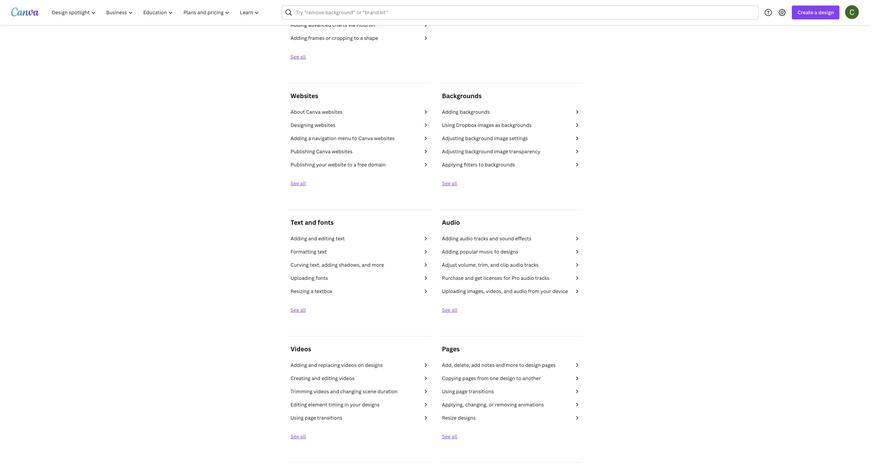 Task type: locate. For each thing, give the bounding box(es) containing it.
editing down text and fonts
[[318, 236, 335, 242]]

design
[[818, 9, 834, 16], [525, 362, 541, 369], [500, 375, 515, 382]]

1 vertical spatial tracks
[[524, 262, 539, 269]]

and up editing element timing in your designs
[[330, 389, 339, 395]]

using page transitions down element at bottom left
[[291, 415, 342, 422]]

about canva websites
[[291, 109, 342, 115]]

clip
[[500, 262, 509, 269]]

0 vertical spatial canva
[[306, 109, 321, 115]]

or
[[326, 35, 331, 41], [489, 402, 494, 408]]

0 horizontal spatial using page transitions
[[291, 415, 342, 422]]

or right the frames
[[326, 35, 331, 41]]

a for design
[[815, 9, 817, 16]]

0 vertical spatial backgrounds
[[460, 109, 490, 115]]

backgrounds up settings
[[502, 122, 532, 129]]

adjusting for adjusting background image transparency
[[442, 148, 464, 155]]

copying pages from one design to another
[[442, 375, 541, 382]]

designs right on
[[365, 362, 383, 369]]

1 vertical spatial adjusting
[[442, 148, 464, 155]]

get
[[475, 275, 482, 282]]

tracks right "pro"
[[535, 275, 549, 282]]

and left clip
[[490, 262, 499, 269]]

see all button for audio
[[442, 307, 457, 314]]

canva down designing websites link
[[358, 135, 373, 142]]

more inside curving text, adding shadows, and more link
[[372, 262, 384, 269]]

designs down scene
[[362, 402, 380, 408]]

videos down creating and editing videos
[[314, 389, 329, 395]]

uploading up resizing
[[291, 275, 315, 282]]

0 horizontal spatial your
[[316, 162, 327, 168]]

using page transitions for the top using page transitions link
[[442, 389, 494, 395]]

using left dropbox
[[442, 122, 455, 129]]

using down "editing" in the left bottom of the page
[[291, 415, 304, 422]]

more up the copying pages from one design to another link
[[506, 362, 518, 369]]

videos for editing
[[339, 375, 354, 382]]

0 horizontal spatial uploading
[[291, 275, 315, 282]]

adjusting inside adjusting background image settings link
[[442, 135, 464, 142]]

images,
[[467, 288, 485, 295]]

publishing inside publishing canva websites link
[[291, 148, 315, 155]]

1 horizontal spatial more
[[506, 362, 518, 369]]

0 vertical spatial image
[[494, 135, 508, 142]]

more down the formatting text 'link'
[[372, 262, 384, 269]]

applying, changing, or removing animations link
[[442, 402, 580, 409]]

2 vertical spatial canva
[[316, 148, 331, 155]]

page down element at bottom left
[[305, 415, 316, 422]]

canva up designing websites
[[306, 109, 321, 115]]

frames
[[308, 35, 324, 41]]

background down the images
[[465, 135, 493, 142]]

0 horizontal spatial from
[[477, 375, 489, 382]]

page
[[456, 389, 467, 395], [305, 415, 316, 422]]

designs down changing,
[[458, 415, 476, 422]]

all for videos
[[300, 434, 306, 440]]

charts
[[332, 22, 347, 28]]

publishing down publishing canva websites
[[291, 162, 315, 168]]

uploading for uploading images, videos, and audio from your device
[[442, 288, 466, 295]]

uploading down "purchase"
[[442, 288, 466, 295]]

your inside uploading images, videos, and audio from your device link
[[541, 288, 551, 295]]

0 vertical spatial page
[[456, 389, 467, 395]]

adding left advanced on the left of page
[[291, 22, 307, 28]]

or for frames
[[326, 35, 331, 41]]

transitions down editing element timing in your designs
[[317, 415, 342, 422]]

a left textbox
[[311, 288, 313, 295]]

1 vertical spatial page
[[305, 415, 316, 422]]

resizing a textbox link
[[291, 288, 428, 296]]

see all for videos
[[291, 434, 306, 440]]

videos inside "link"
[[339, 375, 354, 382]]

backgrounds up dropbox
[[460, 109, 490, 115]]

uploading inside uploading fonts link
[[291, 275, 315, 282]]

purchase and get licenses for pro audio tracks
[[442, 275, 549, 282]]

adding down audio at the right
[[442, 236, 459, 242]]

text inside 'link'
[[318, 249, 327, 255]]

audio up popular
[[460, 236, 473, 242]]

0 vertical spatial using
[[442, 122, 455, 129]]

publishing
[[291, 148, 315, 155], [291, 162, 315, 168]]

dropbox
[[456, 122, 476, 129]]

and right text
[[305, 218, 316, 227]]

2 vertical spatial videos
[[314, 389, 329, 395]]

2 vertical spatial your
[[350, 402, 361, 408]]

1 vertical spatial editing
[[322, 375, 338, 382]]

0 vertical spatial fonts
[[318, 218, 334, 227]]

1 vertical spatial uploading
[[442, 288, 466, 295]]

canva for about canva websites
[[306, 109, 321, 115]]

2 publishing from the top
[[291, 162, 315, 168]]

creating and editing videos
[[291, 375, 354, 382]]

timing
[[329, 402, 343, 408]]

your down publishing canva websites
[[316, 162, 327, 168]]

videos up trimming videos and changing scene duration
[[339, 375, 354, 382]]

audio right clip
[[510, 262, 523, 269]]

page up applying,
[[456, 389, 467, 395]]

0 vertical spatial background
[[465, 135, 493, 142]]

2 background from the top
[[465, 148, 493, 155]]

adding for adding advanced charts via flourish
[[291, 22, 307, 28]]

create a design
[[798, 9, 834, 16]]

websites
[[322, 109, 342, 115], [315, 122, 335, 129], [374, 135, 395, 142], [332, 148, 352, 155]]

using page transitions link
[[442, 388, 580, 396], [291, 415, 428, 422]]

your inside editing element timing in your designs link
[[350, 402, 361, 408]]

transitions up changing,
[[469, 389, 494, 395]]

videos,
[[486, 288, 503, 295]]

a inside dropdown button
[[815, 9, 817, 16]]

adjust
[[442, 262, 457, 269]]

see for backgrounds
[[442, 180, 451, 187]]

adjusting background image settings
[[442, 135, 528, 142]]

adding popular music to designs link
[[442, 248, 580, 256]]

adding left the frames
[[291, 35, 307, 41]]

animations
[[518, 402, 544, 408]]

adding up creating
[[291, 362, 307, 369]]

1 vertical spatial canva
[[358, 135, 373, 142]]

formatting
[[291, 249, 316, 255]]

1 vertical spatial more
[[506, 362, 518, 369]]

2 image from the top
[[494, 148, 508, 155]]

editing for videos
[[322, 375, 338, 382]]

0 vertical spatial pages
[[542, 362, 556, 369]]

2 vertical spatial design
[[500, 375, 515, 382]]

more inside add, delete, add notes and more to design pages link
[[506, 362, 518, 369]]

adding up formatting
[[291, 236, 307, 242]]

tracks
[[474, 236, 488, 242], [524, 262, 539, 269], [535, 275, 549, 282]]

uploading inside uploading images, videos, and audio from your device link
[[442, 288, 466, 295]]

your left the device
[[541, 288, 551, 295]]

adding up adjust
[[442, 249, 459, 255]]

a down designing websites
[[308, 135, 311, 142]]

text down adding and editing text
[[318, 249, 327, 255]]

from left one
[[477, 375, 489, 382]]

adding
[[291, 22, 307, 28], [291, 35, 307, 41], [442, 109, 459, 115], [291, 135, 307, 142], [291, 236, 307, 242], [442, 236, 459, 242], [442, 249, 459, 255], [291, 362, 307, 369]]

a right create
[[815, 9, 817, 16]]

design right create
[[818, 9, 834, 16]]

adding down backgrounds
[[442, 109, 459, 115]]

see all button for backgrounds
[[442, 180, 457, 187]]

using down copying
[[442, 389, 455, 395]]

canva inside publishing canva websites link
[[316, 148, 331, 155]]

1 background from the top
[[465, 135, 493, 142]]

adjust volume, trim, and clip audio tracks link
[[442, 262, 580, 269]]

image inside adjusting background image settings link
[[494, 135, 508, 142]]

to left another
[[516, 375, 521, 382]]

1 publishing from the top
[[291, 148, 315, 155]]

0 vertical spatial transitions
[[469, 389, 494, 395]]

fonts up adding and editing text
[[318, 218, 334, 227]]

videos left on
[[341, 362, 357, 369]]

0 vertical spatial more
[[372, 262, 384, 269]]

canva inside the about canva websites link
[[306, 109, 321, 115]]

1 vertical spatial using
[[442, 389, 455, 395]]

0 horizontal spatial pages
[[462, 375, 476, 382]]

0 vertical spatial adjusting
[[442, 135, 464, 142]]

see all for pages
[[442, 434, 457, 440]]

pages inside the copying pages from one design to another link
[[462, 375, 476, 382]]

1 vertical spatial videos
[[339, 375, 354, 382]]

1 horizontal spatial text
[[336, 236, 345, 242]]

and right creating
[[312, 375, 320, 382]]

adding for adding popular music to designs
[[442, 249, 459, 255]]

background for settings
[[465, 135, 493, 142]]

free
[[357, 162, 367, 168]]

0 horizontal spatial or
[[326, 35, 331, 41]]

2 horizontal spatial your
[[541, 288, 551, 295]]

0 vertical spatial design
[[818, 9, 834, 16]]

design up another
[[525, 362, 541, 369]]

backgrounds down the adjusting background image transparency
[[485, 162, 515, 168]]

text and fonts
[[291, 218, 334, 227]]

1 vertical spatial publishing
[[291, 162, 315, 168]]

1 adjusting from the top
[[442, 135, 464, 142]]

licenses
[[484, 275, 502, 282]]

audio down "pro"
[[514, 288, 527, 295]]

0 vertical spatial using page transitions
[[442, 389, 494, 395]]

tracks down the adding popular music to designs "link"
[[524, 262, 539, 269]]

using page transitions up changing,
[[442, 389, 494, 395]]

background up applying filters to backgrounds
[[465, 148, 493, 155]]

more
[[372, 262, 384, 269], [506, 362, 518, 369]]

pages
[[542, 362, 556, 369], [462, 375, 476, 382]]

0 vertical spatial publishing
[[291, 148, 315, 155]]

1 horizontal spatial from
[[528, 288, 539, 295]]

image inside adjusting background image transparency link
[[494, 148, 508, 155]]

1 vertical spatial design
[[525, 362, 541, 369]]

fonts up textbox
[[316, 275, 328, 282]]

more for notes
[[506, 362, 518, 369]]

1 horizontal spatial pages
[[542, 362, 556, 369]]

adding for adding backgrounds
[[442, 109, 459, 115]]

1 horizontal spatial design
[[525, 362, 541, 369]]

all for websites
[[300, 180, 306, 187]]

adjusting down dropbox
[[442, 135, 464, 142]]

0 vertical spatial videos
[[341, 362, 357, 369]]

see all for backgrounds
[[442, 180, 457, 187]]

a left shape
[[360, 35, 363, 41]]

0 vertical spatial uploading
[[291, 275, 315, 282]]

1 horizontal spatial or
[[489, 402, 494, 408]]

using page transitions for the bottom using page transitions link
[[291, 415, 342, 422]]

1 vertical spatial background
[[465, 148, 493, 155]]

1 horizontal spatial uploading
[[442, 288, 466, 295]]

websites up domain
[[374, 135, 395, 142]]

design right one
[[500, 375, 515, 382]]

designs
[[501, 249, 518, 255], [365, 362, 383, 369], [362, 402, 380, 408], [458, 415, 476, 422]]

0 horizontal spatial using page transitions link
[[291, 415, 428, 422]]

audio right "pro"
[[521, 275, 534, 282]]

1 vertical spatial using page transitions
[[291, 415, 342, 422]]

1 vertical spatial transitions
[[317, 415, 342, 422]]

from down purchase and get licenses for pro audio tracks link
[[528, 288, 539, 295]]

see all for text and fonts
[[291, 307, 306, 314]]

uploading fonts link
[[291, 275, 428, 282]]

2 horizontal spatial design
[[818, 9, 834, 16]]

image down adjusting background image settings link
[[494, 148, 508, 155]]

sound
[[499, 236, 514, 242]]

design inside dropdown button
[[818, 9, 834, 16]]

your inside publishing your website to a free domain link
[[316, 162, 327, 168]]

one
[[490, 375, 499, 382]]

audio inside the adding audio tracks and sound effects link
[[460, 236, 473, 242]]

using page transitions link down editing element timing in your designs link
[[291, 415, 428, 422]]

image down as
[[494, 135, 508, 142]]

to
[[354, 35, 359, 41], [352, 135, 357, 142], [347, 162, 352, 168], [479, 162, 484, 168], [494, 249, 499, 255], [519, 362, 524, 369], [516, 375, 521, 382]]

1 vertical spatial or
[[489, 402, 494, 408]]

1 horizontal spatial using page transitions
[[442, 389, 494, 395]]

via
[[348, 22, 355, 28]]

1 vertical spatial your
[[541, 288, 551, 295]]

tracks up adding popular music to designs
[[474, 236, 488, 242]]

top level navigation element
[[47, 6, 265, 19]]

image for settings
[[494, 135, 508, 142]]

designs inside "link"
[[501, 249, 518, 255]]

and up creating and editing videos
[[308, 362, 317, 369]]

using page transitions
[[442, 389, 494, 395], [291, 415, 342, 422]]

1 image from the top
[[494, 135, 508, 142]]

resize designs
[[442, 415, 476, 422]]

0 vertical spatial or
[[326, 35, 331, 41]]

resize designs link
[[442, 415, 580, 422]]

transitions for the top using page transitions link
[[469, 389, 494, 395]]

see for text and fonts
[[291, 307, 299, 314]]

1 vertical spatial image
[[494, 148, 508, 155]]

adjusting background image transparency
[[442, 148, 540, 155]]

publishing inside publishing your website to a free domain link
[[291, 162, 315, 168]]

0 vertical spatial your
[[316, 162, 327, 168]]

see for videos
[[291, 434, 299, 440]]

1 horizontal spatial page
[[456, 389, 467, 395]]

publishing down navigation at the left of the page
[[291, 148, 315, 155]]

adding for adding and replacing videos on designs
[[291, 362, 307, 369]]

0 horizontal spatial text
[[318, 249, 327, 255]]

adding audio tracks and sound effects
[[442, 236, 531, 242]]

adding down designing at the left top
[[291, 135, 307, 142]]

1 vertical spatial text
[[318, 249, 327, 255]]

website
[[328, 162, 346, 168]]

1 horizontal spatial transitions
[[469, 389, 494, 395]]

applying
[[442, 162, 463, 168]]

transitions
[[469, 389, 494, 395], [317, 415, 342, 422]]

adjusting background image transparency link
[[442, 148, 580, 156]]

trimming videos and changing scene duration
[[291, 389, 398, 395]]

using page transitions link down the copying pages from one design to another link
[[442, 388, 580, 396]]

add, delete, add notes and more to design pages link
[[442, 362, 580, 370]]

your right in
[[350, 402, 361, 408]]

see all
[[291, 53, 306, 60], [291, 180, 306, 187], [442, 180, 457, 187], [291, 307, 306, 314], [442, 307, 457, 314], [291, 434, 306, 440], [442, 434, 457, 440]]

adding inside 'link'
[[291, 22, 307, 28]]

pro
[[512, 275, 520, 282]]

see all button
[[291, 53, 306, 60], [291, 180, 306, 187], [442, 180, 457, 187], [291, 307, 306, 314], [442, 307, 457, 314], [291, 434, 306, 440], [442, 434, 457, 440]]

websites down adding a navigation menu to canva websites
[[332, 148, 352, 155]]

text up the formatting text 'link'
[[336, 236, 345, 242]]

editing down replacing
[[322, 375, 338, 382]]

popular
[[460, 249, 478, 255]]

adding and editing text link
[[291, 235, 428, 243]]

0 vertical spatial text
[[336, 236, 345, 242]]

2 vertical spatial using
[[291, 415, 304, 422]]

0 horizontal spatial page
[[305, 415, 316, 422]]

0 horizontal spatial transitions
[[317, 415, 342, 422]]

2 adjusting from the top
[[442, 148, 464, 155]]

to right filters
[[479, 162, 484, 168]]

uploading for uploading fonts
[[291, 275, 315, 282]]

or left removing
[[489, 402, 494, 408]]

designs down the adding audio tracks and sound effects link
[[501, 249, 518, 255]]

uploading
[[291, 275, 315, 282], [442, 288, 466, 295]]

canva down navigation at the left of the page
[[316, 148, 331, 155]]

0 horizontal spatial more
[[372, 262, 384, 269]]

1 horizontal spatial your
[[350, 402, 361, 408]]

adjusting inside adjusting background image transparency link
[[442, 148, 464, 155]]

adding audio tracks and sound effects link
[[442, 235, 580, 243]]

another
[[523, 375, 541, 382]]

1 horizontal spatial using page transitions link
[[442, 388, 580, 396]]

adding for adding a navigation menu to canva websites
[[291, 135, 307, 142]]

fonts
[[318, 218, 334, 227], [316, 275, 328, 282]]

a for textbox
[[311, 288, 313, 295]]

image
[[494, 135, 508, 142], [494, 148, 508, 155]]

uploading images, videos, and audio from your device
[[442, 288, 568, 295]]

transitions for the bottom using page transitions link
[[317, 415, 342, 422]]

1 vertical spatial pages
[[462, 375, 476, 382]]

0 vertical spatial editing
[[318, 236, 335, 242]]

page for the bottom using page transitions link
[[305, 415, 316, 422]]

backgrounds
[[460, 109, 490, 115], [502, 122, 532, 129], [485, 162, 515, 168]]

volume,
[[458, 262, 477, 269]]

canva for publishing canva websites
[[316, 148, 331, 155]]

adjusting up applying
[[442, 148, 464, 155]]

to right music
[[494, 249, 499, 255]]



Task type: describe. For each thing, give the bounding box(es) containing it.
text inside "link"
[[336, 236, 345, 242]]

applying filters to backgrounds link
[[442, 161, 580, 169]]

shadows,
[[339, 262, 361, 269]]

changing
[[340, 389, 361, 395]]

creating
[[291, 375, 310, 382]]

1 vertical spatial using page transitions link
[[291, 415, 428, 422]]

images
[[478, 122, 494, 129]]

adding backgrounds link
[[442, 108, 580, 116]]

publishing canva websites link
[[291, 148, 428, 156]]

cropping
[[332, 35, 353, 41]]

adding for adding frames or cropping to a shape
[[291, 35, 307, 41]]

and left get
[[465, 275, 474, 282]]

designing websites
[[291, 122, 335, 129]]

create
[[798, 9, 813, 16]]

scene
[[363, 389, 376, 395]]

websites
[[291, 92, 318, 100]]

and down for
[[504, 288, 513, 295]]

a left 'free'
[[354, 162, 356, 168]]

designing
[[291, 122, 313, 129]]

adding
[[322, 262, 338, 269]]

for
[[504, 275, 510, 282]]

see for websites
[[291, 180, 299, 187]]

adding a navigation menu to canva websites link
[[291, 135, 428, 142]]

pages inside add, delete, add notes and more to design pages link
[[542, 362, 556, 369]]

copying pages from one design to another link
[[442, 375, 580, 383]]

websites up designing websites
[[322, 109, 342, 115]]

using for the top using page transitions link
[[442, 389, 455, 395]]

and left "sound"
[[489, 236, 498, 242]]

0 vertical spatial tracks
[[474, 236, 488, 242]]

using dropbox images as backgrounds
[[442, 122, 532, 129]]

trimming
[[291, 389, 312, 395]]

canva inside the adding a navigation menu to canva websites link
[[358, 135, 373, 142]]

uploading fonts
[[291, 275, 328, 282]]

0 vertical spatial from
[[528, 288, 539, 295]]

audio
[[442, 218, 460, 227]]

creating and editing videos link
[[291, 375, 428, 383]]

websites up navigation at the left of the page
[[315, 122, 335, 129]]

all for backgrounds
[[452, 180, 457, 187]]

adding advanced charts via flourish link
[[291, 21, 428, 29]]

in
[[344, 402, 349, 408]]

all for audio
[[452, 307, 457, 314]]

designing websites link
[[291, 122, 428, 129]]

menu
[[338, 135, 351, 142]]

advanced
[[308, 22, 331, 28]]

applying,
[[442, 402, 464, 408]]

see all button for websites
[[291, 180, 306, 187]]

2 vertical spatial backgrounds
[[485, 162, 515, 168]]

editing element timing in your designs link
[[291, 402, 428, 409]]

shape
[[364, 35, 378, 41]]

and right notes
[[496, 362, 505, 369]]

all for text and fonts
[[300, 307, 306, 314]]

pages
[[442, 345, 460, 354]]

using for the bottom using page transitions link
[[291, 415, 304, 422]]

and down the formatting text 'link'
[[362, 262, 371, 269]]

audio inside purchase and get licenses for pro audio tracks link
[[521, 275, 534, 282]]

flourish
[[356, 22, 375, 28]]

adding for adding and editing text
[[291, 236, 307, 242]]

formatting text
[[291, 249, 327, 255]]

1 vertical spatial fonts
[[316, 275, 328, 282]]

replacing
[[318, 362, 340, 369]]

applying, changing, or removing animations
[[442, 402, 544, 408]]

image for transparency
[[494, 148, 508, 155]]

on
[[358, 362, 364, 369]]

editing element timing in your designs
[[291, 402, 380, 408]]

more for shadows,
[[372, 262, 384, 269]]

adding and editing text
[[291, 236, 345, 242]]

Try "remove background" or "brand kit" search field
[[296, 6, 754, 19]]

backgrounds
[[442, 92, 482, 100]]

all for pages
[[452, 434, 457, 440]]

changing,
[[465, 402, 488, 408]]

to right 'menu'
[[352, 135, 357, 142]]

to up another
[[519, 362, 524, 369]]

domain
[[368, 162, 386, 168]]

videos for replacing
[[341, 362, 357, 369]]

a for navigation
[[308, 135, 311, 142]]

add, delete, add notes and more to design pages
[[442, 362, 556, 369]]

christina overa image
[[845, 5, 859, 19]]

duration
[[377, 389, 398, 395]]

see all button for videos
[[291, 434, 306, 440]]

using for using dropbox images as backgrounds link
[[442, 122, 455, 129]]

adding for adding audio tracks and sound effects
[[442, 236, 459, 242]]

to left 'free'
[[347, 162, 352, 168]]

or for changing,
[[489, 402, 494, 408]]

page for the top using page transitions link
[[456, 389, 467, 395]]

2 vertical spatial tracks
[[535, 275, 549, 282]]

publishing for publishing your website to a free domain
[[291, 162, 315, 168]]

background for transparency
[[465, 148, 493, 155]]

and up formatting text
[[308, 236, 317, 242]]

editing for text
[[318, 236, 335, 242]]

see all for audio
[[442, 307, 457, 314]]

trimming videos and changing scene duration link
[[291, 388, 428, 396]]

see all button for pages
[[442, 434, 457, 440]]

publishing your website to a free domain
[[291, 162, 386, 168]]

adjust volume, trim, and clip audio tracks
[[442, 262, 539, 269]]

0 vertical spatial using page transitions link
[[442, 388, 580, 396]]

text
[[291, 218, 303, 227]]

formatting text link
[[291, 248, 428, 256]]

0 horizontal spatial design
[[500, 375, 515, 382]]

settings
[[509, 135, 528, 142]]

1 vertical spatial from
[[477, 375, 489, 382]]

see for pages
[[442, 434, 451, 440]]

notes
[[481, 362, 495, 369]]

adjusting for adjusting background image settings
[[442, 135, 464, 142]]

resizing
[[291, 288, 310, 295]]

publishing canva websites
[[291, 148, 352, 155]]

adding frames or cropping to a shape link
[[291, 34, 428, 42]]

textbox
[[315, 288, 332, 295]]

see all button for text and fonts
[[291, 307, 306, 314]]

1 vertical spatial backgrounds
[[502, 122, 532, 129]]

add
[[471, 362, 480, 369]]

curving text, adding shadows, and more
[[291, 262, 384, 269]]

adding frames or cropping to a shape
[[291, 35, 378, 41]]

filters
[[464, 162, 478, 168]]

element
[[308, 402, 327, 408]]

purchase
[[442, 275, 464, 282]]

delete,
[[454, 362, 470, 369]]

removing
[[495, 402, 517, 408]]

about
[[291, 109, 305, 115]]

music
[[479, 249, 493, 255]]

curving text, adding shadows, and more link
[[291, 262, 428, 269]]

see all for websites
[[291, 180, 306, 187]]

audio inside adjust volume, trim, and clip audio tracks link
[[510, 262, 523, 269]]

adding backgrounds
[[442, 109, 490, 115]]

as
[[495, 122, 500, 129]]

adding and replacing videos on designs link
[[291, 362, 428, 370]]

resize
[[442, 415, 457, 422]]

audio inside uploading images, videos, and audio from your device link
[[514, 288, 527, 295]]

adding a navigation menu to canva websites
[[291, 135, 395, 142]]

to down adding advanced charts via flourish 'link' on the left top of page
[[354, 35, 359, 41]]

see for audio
[[442, 307, 451, 314]]

publishing for publishing canva websites
[[291, 148, 315, 155]]

copying
[[442, 375, 461, 382]]

uploading images, videos, and audio from your device link
[[442, 288, 580, 296]]

text,
[[310, 262, 320, 269]]

adding advanced charts via flourish
[[291, 22, 375, 28]]

applying filters to backgrounds
[[442, 162, 515, 168]]



Task type: vqa. For each thing, say whether or not it's contained in the screenshot.


